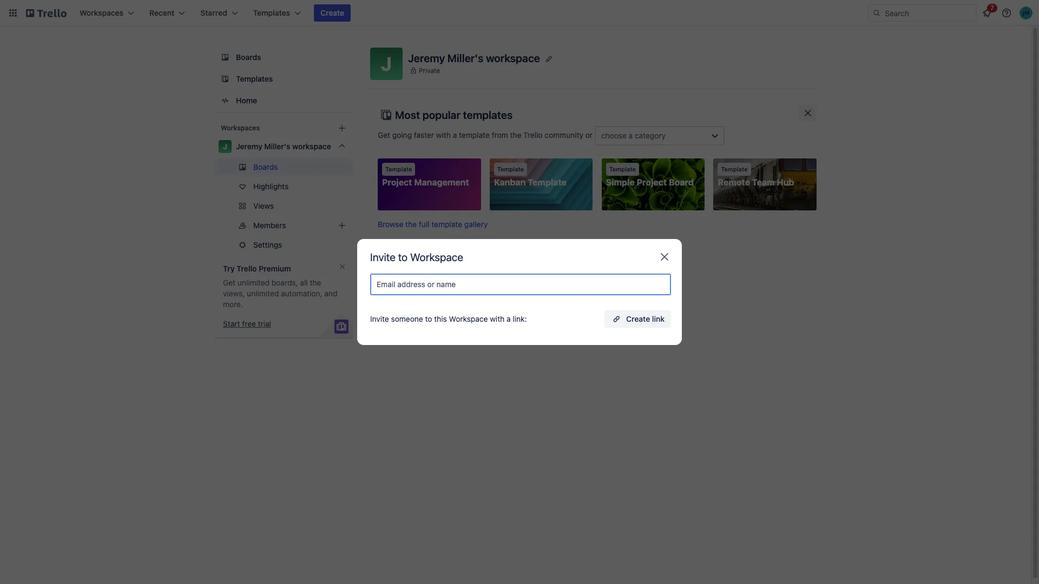 Task type: locate. For each thing, give the bounding box(es) containing it.
imagination
[[416, 280, 466, 289]]

template for kanban
[[498, 166, 524, 173]]

template right kanban
[[528, 178, 567, 187]]

2 horizontal spatial a
[[629, 131, 633, 140]]

jeremy up private
[[408, 52, 445, 64]]

1 vertical spatial jeremy miller's workspace
[[236, 142, 331, 151]]

template right full
[[432, 220, 463, 229]]

boards link up templates link
[[214, 48, 353, 67]]

a right choose
[[629, 131, 633, 140]]

j down workspaces in the left top of the page
[[223, 142, 228, 151]]

board image
[[219, 51, 232, 64]]

board
[[552, 296, 573, 305]]

unlimited
[[238, 278, 270, 288], [247, 289, 279, 298]]

the left full
[[406, 220, 417, 229]]

Email address or name text field
[[377, 277, 669, 292]]

j
[[381, 53, 392, 75], [223, 142, 228, 151]]

the for get going faster with a template from the trello community or
[[510, 130, 522, 140]]

jeremy miller's workspace
[[408, 52, 540, 64], [236, 142, 331, 151]]

1 project from the left
[[382, 178, 412, 187]]

templates
[[463, 109, 513, 121]]

jeremy miller's workspace up highlights link
[[236, 142, 331, 151]]

0 vertical spatial invite
[[370, 251, 396, 264]]

get
[[378, 130, 391, 140], [223, 278, 236, 288]]

a left link: at the bottom of the page
[[507, 315, 511, 324]]

the right the 'all'
[[310, 278, 321, 288]]

templates link
[[214, 69, 353, 89]]

1 horizontal spatial j
[[381, 53, 392, 75]]

get going faster with a template from the trello community or
[[378, 130, 595, 140]]

template up kanban
[[498, 166, 524, 173]]

the inside try trello premium get unlimited boards, all the views, unlimited automation, and more.
[[310, 278, 321, 288]]

members link
[[214, 217, 353, 235]]

1 horizontal spatial project
[[637, 178, 667, 187]]

template down going
[[386, 166, 412, 173]]

search image
[[873, 9, 882, 17]]

a
[[453, 130, 457, 140], [629, 131, 633, 140], [507, 315, 511, 324]]

your boards
[[400, 257, 450, 267]]

boards
[[421, 257, 450, 267]]

2 vertical spatial the
[[310, 278, 321, 288]]

home
[[236, 96, 257, 105]]

1 vertical spatial boards link
[[214, 159, 353, 176]]

1 invite from the top
[[370, 251, 396, 264]]

add image
[[336, 219, 349, 232]]

1 horizontal spatial trello
[[524, 130, 543, 140]]

0 vertical spatial boards link
[[214, 48, 353, 67]]

1 vertical spatial to
[[425, 315, 432, 324]]

unlimited up the views,
[[238, 278, 270, 288]]

boards up templates
[[236, 53, 261, 62]]

this
[[435, 315, 447, 324]]

new
[[536, 296, 550, 305]]

workspace up highlights link
[[293, 142, 331, 151]]

0 vertical spatial miller's
[[448, 52, 484, 64]]

unlimited down the boards,
[[247, 289, 279, 298]]

full
[[419, 220, 430, 229]]

0 horizontal spatial with
[[437, 130, 451, 140]]

project
[[382, 178, 412, 187], [637, 178, 667, 187]]

template inside template simple project board
[[610, 166, 636, 173]]

automation,
[[281, 289, 323, 298]]

workspace down the primary element
[[486, 52, 540, 64]]

0 vertical spatial to
[[398, 251, 408, 264]]

jeremy
[[408, 52, 445, 64], [236, 142, 263, 151]]

beyond
[[382, 280, 414, 289]]

create
[[321, 8, 345, 17], [511, 296, 534, 305], [627, 315, 651, 324]]

browse the full template gallery
[[378, 220, 488, 229]]

create link
[[627, 315, 665, 324]]

1 horizontal spatial create
[[511, 296, 534, 305]]

1 horizontal spatial workspace
[[486, 52, 540, 64]]

1 vertical spatial with
[[490, 315, 505, 324]]

boards up highlights
[[253, 162, 278, 172]]

0 vertical spatial with
[[437, 130, 451, 140]]

1 horizontal spatial get
[[378, 130, 391, 140]]

the right from on the left top of page
[[510, 130, 522, 140]]

0 vertical spatial trello
[[524, 130, 543, 140]]

with right faster
[[437, 130, 451, 140]]

invite for invite someone to this workspace with a link:
[[370, 315, 389, 324]]

workspace up imagination at the left
[[410, 251, 464, 264]]

template for simple
[[610, 166, 636, 173]]

jeremy down workspaces in the left top of the page
[[236, 142, 263, 151]]

workspace right this on the left of page
[[449, 315, 488, 324]]

link
[[653, 315, 665, 324]]

create for create new board
[[511, 296, 534, 305]]

1 vertical spatial workspace
[[449, 315, 488, 324]]

2 horizontal spatial the
[[510, 130, 522, 140]]

0 horizontal spatial a
[[453, 130, 457, 140]]

1 vertical spatial invite
[[370, 315, 389, 324]]

1 vertical spatial j
[[223, 142, 228, 151]]

choose
[[602, 131, 627, 140]]

community
[[545, 130, 584, 140]]

template for remote
[[722, 166, 748, 173]]

1 vertical spatial unlimited
[[247, 289, 279, 298]]

1 vertical spatial trello
[[237, 264, 257, 274]]

to up beyond
[[398, 251, 408, 264]]

template inside the template remote team hub
[[722, 166, 748, 173]]

0 horizontal spatial get
[[223, 278, 236, 288]]

trello left community
[[524, 130, 543, 140]]

1 horizontal spatial jeremy miller's workspace
[[408, 52, 540, 64]]

0 vertical spatial create
[[321, 8, 345, 17]]

0 vertical spatial get
[[378, 130, 391, 140]]

to left this on the left of page
[[425, 315, 432, 324]]

0 vertical spatial the
[[510, 130, 522, 140]]

create inside the primary element
[[321, 8, 345, 17]]

with left link: at the bottom of the page
[[490, 315, 505, 324]]

template
[[386, 166, 412, 173], [498, 166, 524, 173], [610, 166, 636, 173], [722, 166, 748, 173], [528, 178, 567, 187]]

invite
[[370, 251, 396, 264], [370, 315, 389, 324]]

template project management
[[382, 166, 469, 187]]

invite left your
[[370, 251, 396, 264]]

0 horizontal spatial trello
[[237, 264, 257, 274]]

1 horizontal spatial jeremy
[[408, 52, 445, 64]]

1 horizontal spatial miller's
[[448, 52, 484, 64]]

1 vertical spatial jeremy
[[236, 142, 263, 151]]

start free trial
[[223, 320, 271, 329]]

0 horizontal spatial the
[[310, 278, 321, 288]]

boards
[[236, 53, 261, 62], [253, 162, 278, 172]]

beyond imagination link
[[378, 275, 481, 327]]

project up browse
[[382, 178, 412, 187]]

2 horizontal spatial create
[[627, 315, 651, 324]]

template up remote
[[722, 166, 748, 173]]

2 invite from the top
[[370, 315, 389, 324]]

template simple project board
[[606, 166, 694, 187]]

with
[[437, 130, 451, 140], [490, 315, 505, 324]]

2 project from the left
[[637, 178, 667, 187]]

0 horizontal spatial miller's
[[265, 142, 291, 151]]

j inside 'button'
[[381, 53, 392, 75]]

highlights link
[[214, 178, 353, 196]]

workspaces
[[221, 124, 260, 132]]

create for create link
[[627, 315, 651, 324]]

0 horizontal spatial to
[[398, 251, 408, 264]]

trello
[[524, 130, 543, 140], [237, 264, 257, 274]]

1 vertical spatial create
[[511, 296, 534, 305]]

0 horizontal spatial project
[[382, 178, 412, 187]]

1 vertical spatial get
[[223, 278, 236, 288]]

0 horizontal spatial j
[[223, 142, 228, 151]]

get up the views,
[[223, 278, 236, 288]]

1 vertical spatial workspace
[[293, 142, 331, 151]]

beyond imagination
[[382, 280, 466, 289]]

0 vertical spatial workspace
[[410, 251, 464, 264]]

0 vertical spatial j
[[381, 53, 392, 75]]

template
[[459, 130, 490, 140], [432, 220, 463, 229]]

invite left someone
[[370, 315, 389, 324]]

highlights
[[253, 182, 289, 191]]

template up simple on the right top of the page
[[610, 166, 636, 173]]

views link
[[214, 198, 353, 215]]

your
[[400, 257, 419, 267]]

2 boards link from the top
[[214, 159, 353, 176]]

0 vertical spatial jeremy
[[408, 52, 445, 64]]

jeremy miller's workspace up private
[[408, 52, 540, 64]]

j button
[[370, 48, 403, 80]]

more.
[[223, 300, 243, 309]]

the
[[510, 130, 522, 140], [406, 220, 417, 229], [310, 278, 321, 288]]

1 horizontal spatial the
[[406, 220, 417, 229]]

boards link
[[214, 48, 353, 67], [214, 159, 353, 176]]

browse the full template gallery link
[[378, 220, 488, 229]]

trello right try
[[237, 264, 257, 274]]

views,
[[223, 289, 245, 298]]

1 vertical spatial template
[[432, 220, 463, 229]]

board
[[669, 178, 694, 187]]

miller's
[[448, 52, 484, 64], [265, 142, 291, 151]]

to
[[398, 251, 408, 264], [425, 315, 432, 324]]

template down templates
[[459, 130, 490, 140]]

workspace
[[486, 52, 540, 64], [293, 142, 331, 151]]

invite to workspace
[[370, 251, 464, 264]]

settings
[[253, 240, 282, 250]]

someone
[[391, 315, 423, 324]]

template inside template project management
[[386, 166, 412, 173]]

0 vertical spatial jeremy miller's workspace
[[408, 52, 540, 64]]

0 horizontal spatial create
[[321, 8, 345, 17]]

j left private
[[381, 53, 392, 75]]

faster
[[414, 130, 434, 140]]

management
[[415, 178, 469, 187]]

2 vertical spatial create
[[627, 315, 651, 324]]

a down most popular templates
[[453, 130, 457, 140]]

1 horizontal spatial a
[[507, 315, 511, 324]]

0 horizontal spatial workspace
[[293, 142, 331, 151]]

get left going
[[378, 130, 391, 140]]

project inside template project management
[[382, 178, 412, 187]]

1 horizontal spatial with
[[490, 315, 505, 324]]

boards link up highlights link
[[214, 159, 353, 176]]

project left board
[[637, 178, 667, 187]]

0 horizontal spatial jeremy
[[236, 142, 263, 151]]

workspace
[[410, 251, 464, 264], [449, 315, 488, 324]]

most popular templates
[[395, 109, 513, 121]]



Task type: vqa. For each thing, say whether or not it's contained in the screenshot.
GREG
no



Task type: describe. For each thing, give the bounding box(es) containing it.
remote
[[718, 178, 751, 187]]

kanban
[[494, 178, 526, 187]]

simple
[[606, 178, 635, 187]]

category
[[635, 131, 666, 140]]

0 vertical spatial workspace
[[486, 52, 540, 64]]

from
[[492, 130, 508, 140]]

going
[[393, 130, 412, 140]]

create button
[[314, 4, 351, 22]]

free
[[242, 320, 256, 329]]

1 vertical spatial miller's
[[265, 142, 291, 151]]

start free trial button
[[223, 319, 271, 330]]

create a workspace image
[[336, 122, 349, 135]]

template kanban template
[[494, 166, 567, 187]]

0 vertical spatial boards
[[236, 53, 261, 62]]

invite for invite to workspace
[[370, 251, 396, 264]]

members
[[253, 221, 286, 230]]

close image
[[659, 251, 672, 264]]

popular
[[423, 109, 461, 121]]

create link button
[[605, 311, 672, 328]]

create new board
[[511, 296, 573, 305]]

template for project
[[386, 166, 412, 173]]

premium
[[259, 264, 291, 274]]

most
[[395, 109, 420, 121]]

1 horizontal spatial to
[[425, 315, 432, 324]]

0 vertical spatial unlimited
[[238, 278, 270, 288]]

boards,
[[272, 278, 298, 288]]

Search field
[[882, 5, 977, 21]]

the for try trello premium get unlimited boards, all the views, unlimited automation, and more.
[[310, 278, 321, 288]]

template remote team hub
[[718, 166, 795, 187]]

7 notifications image
[[981, 6, 994, 19]]

1 vertical spatial boards
[[253, 162, 278, 172]]

trial
[[258, 320, 271, 329]]

views
[[253, 201, 274, 211]]

settings link
[[214, 237, 353, 254]]

home link
[[214, 91, 353, 110]]

browse
[[378, 220, 404, 229]]

and
[[325, 289, 338, 298]]

1 vertical spatial the
[[406, 220, 417, 229]]

get inside try trello premium get unlimited boards, all the views, unlimited automation, and more.
[[223, 278, 236, 288]]

primary element
[[0, 0, 1040, 26]]

hub
[[777, 178, 795, 187]]

jeremy miller (jeremymiller198) image
[[1020, 6, 1033, 19]]

try trello premium get unlimited boards, all the views, unlimited automation, and more.
[[223, 264, 338, 309]]

team
[[753, 178, 775, 187]]

link:
[[513, 315, 527, 324]]

or
[[586, 130, 593, 140]]

templates
[[236, 74, 273, 83]]

gallery
[[465, 220, 488, 229]]

0 vertical spatial template
[[459, 130, 490, 140]]

trello inside try trello premium get unlimited boards, all the views, unlimited automation, and more.
[[237, 264, 257, 274]]

choose a category
[[602, 131, 666, 140]]

private
[[419, 66, 440, 74]]

all
[[300, 278, 308, 288]]

template board image
[[219, 73, 232, 86]]

1 boards link from the top
[[214, 48, 353, 67]]

home image
[[219, 94, 232, 107]]

invite someone to this workspace with a link:
[[370, 315, 527, 324]]

open information menu image
[[1002, 8, 1013, 18]]

create for create
[[321, 8, 345, 17]]

project inside template simple project board
[[637, 178, 667, 187]]

0 horizontal spatial jeremy miller's workspace
[[236, 142, 331, 151]]

try
[[223, 264, 235, 274]]

start
[[223, 320, 240, 329]]



